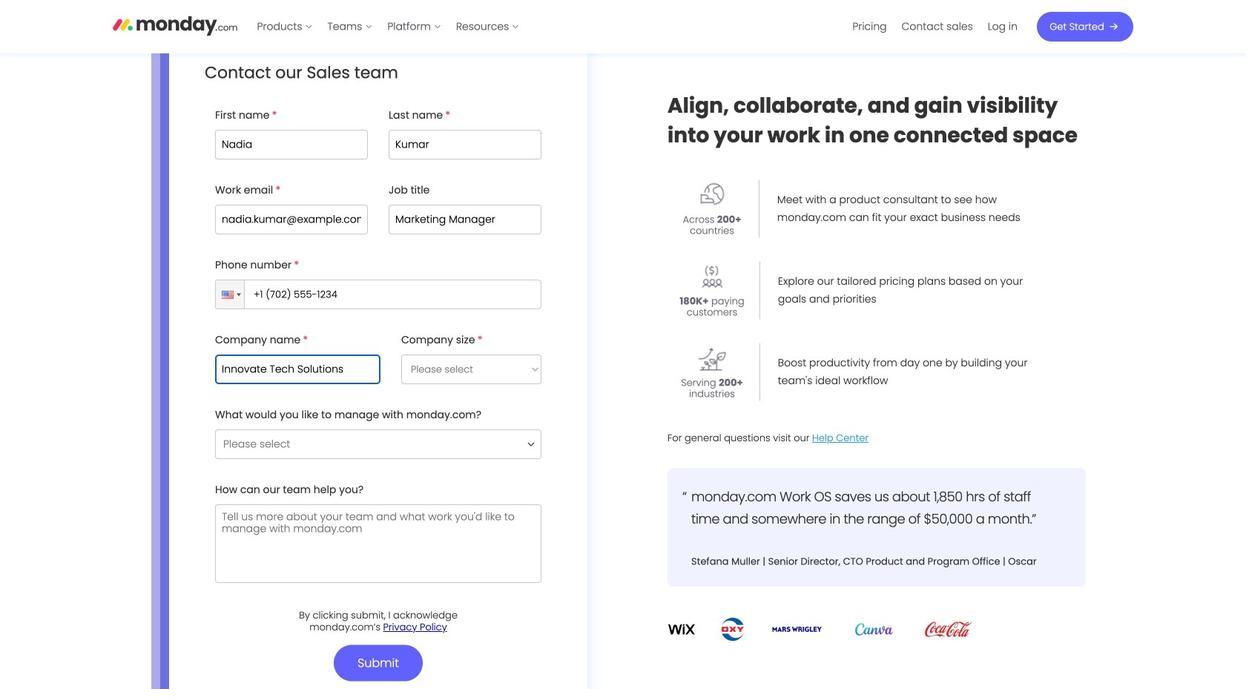 Task type: locate. For each thing, give the bounding box(es) containing it.
name@company.com email field
[[215, 205, 368, 234]]

0 horizontal spatial list
[[250, 0, 527, 53]]

monday.com logo image
[[113, 10, 238, 41]]

oxy image
[[720, 616, 747, 642]]

list
[[250, 0, 527, 53], [845, 0, 1025, 53]]

wix image
[[668, 616, 696, 642]]

countries icon image
[[698, 181, 726, 209]]

mars wrigley image
[[770, 623, 824, 635]]

canva image
[[847, 623, 901, 636]]

None text field
[[215, 130, 368, 159], [389, 130, 541, 159], [389, 205, 541, 234], [215, 355, 381, 384], [215, 130, 368, 159], [389, 130, 541, 159], [389, 205, 541, 234], [215, 355, 381, 384]]

united states: + 1 image
[[237, 293, 241, 296]]

Tell us more about your team and what work you'd like to manage with monday.com text field
[[215, 504, 541, 583]]

main element
[[250, 0, 1133, 53]]

1 horizontal spatial list
[[845, 0, 1025, 53]]



Task type: describe. For each thing, give the bounding box(es) containing it.
coca cola image
[[925, 616, 972, 642]]

1 (702) 123-4567 telephone field
[[241, 280, 541, 309]]

1 list from the left
[[250, 0, 527, 53]]

industries icon image
[[698, 344, 726, 372]]

customers icon image
[[698, 263, 726, 290]]

2 list from the left
[[845, 0, 1025, 53]]



Task type: vqa. For each thing, say whether or not it's contained in the screenshot.
team to the right
no



